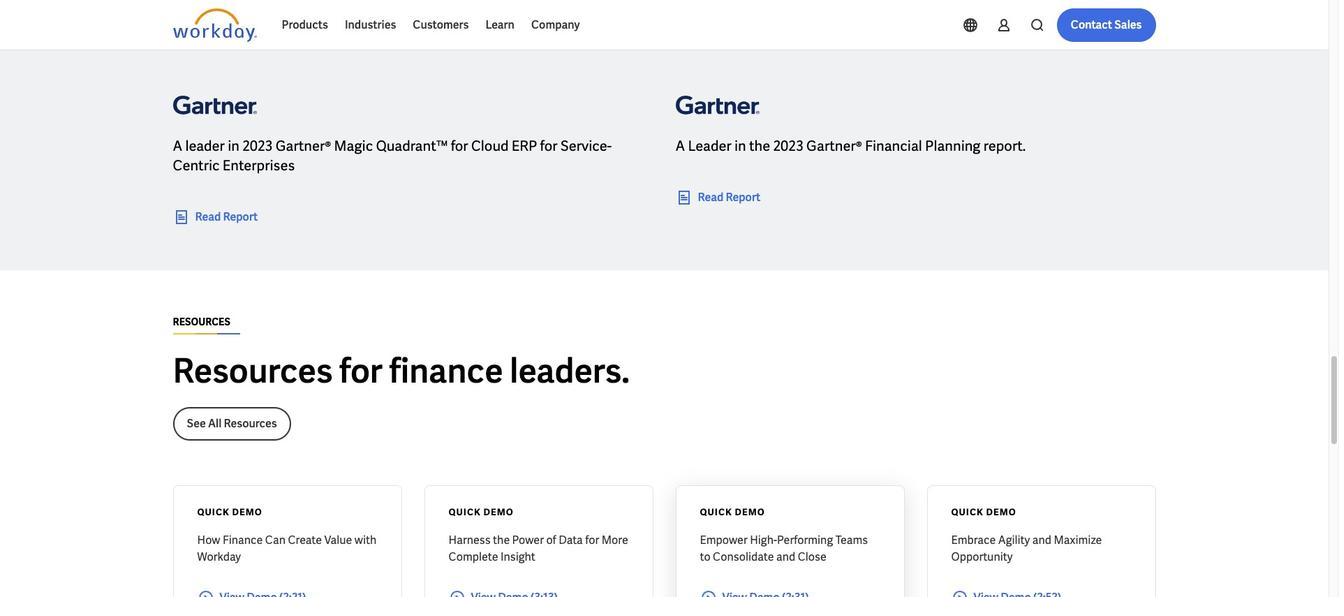 Task type: describe. For each thing, give the bounding box(es) containing it.
2 2023 from the left
[[774, 137, 804, 155]]

products
[[282, 17, 328, 32]]

read report link for leader
[[173, 209, 258, 225]]

products button
[[273, 8, 337, 42]]

a for a leader in 2023 gartner® magic quadrant™ for cloud erp for service- centric enterprises
[[173, 137, 182, 155]]

learn button
[[477, 8, 523, 42]]

learn
[[486, 17, 515, 32]]

how
[[197, 533, 220, 547]]

2 gartner® from the left
[[807, 137, 862, 155]]

customers button
[[405, 8, 477, 42]]

2023 inside a leader in 2023 gartner® magic quadrant™ for cloud erp for service- centric enterprises
[[242, 137, 273, 155]]

quick for how
[[197, 506, 230, 518]]

workday
[[197, 549, 241, 564]]

maximize
[[1054, 533, 1102, 547]]

close
[[798, 549, 827, 564]]

quick for empower
[[700, 506, 733, 518]]

create
[[288, 533, 322, 547]]

report for 2023
[[223, 209, 258, 224]]

company
[[531, 17, 580, 32]]

a leader in the 2023 gartner® financial planning report.
[[676, 137, 1026, 155]]

quick for harness
[[449, 506, 481, 518]]

read for a leader in the 2023 gartner® financial planning report.
[[698, 190, 724, 204]]

enterprises
[[223, 156, 295, 174]]

the inside harness the power of data for more complete insight
[[493, 533, 510, 547]]

demo for finance
[[232, 506, 262, 518]]

insight
[[501, 549, 536, 564]]

with
[[355, 533, 377, 547]]

complete
[[449, 549, 498, 564]]

see
[[187, 416, 206, 431]]

harness
[[449, 533, 491, 547]]

teams
[[836, 533, 868, 547]]

quick demo for embrace
[[952, 506, 1017, 518]]

see all resources link
[[173, 407, 291, 440]]

in for leader
[[735, 137, 746, 155]]

embrace agility and maximize opportunity
[[952, 533, 1102, 564]]

power
[[512, 533, 544, 547]]

read report link for leader
[[676, 189, 761, 206]]

read for a leader in 2023 gartner® magic quadrant™ for cloud erp for service- centric enterprises
[[195, 209, 221, 224]]

quadrant™
[[376, 137, 448, 155]]

opportunity
[[952, 549, 1013, 564]]

quick demo for harness
[[449, 506, 514, 518]]

quick demo for empower
[[700, 506, 765, 518]]

to
[[700, 549, 711, 564]]

more
[[602, 533, 628, 547]]

erp
[[512, 137, 537, 155]]

resources for finance leaders.
[[173, 349, 630, 392]]

data
[[559, 533, 583, 547]]

financial
[[865, 137, 923, 155]]

empower
[[700, 533, 748, 547]]

can
[[265, 533, 286, 547]]

centric
[[173, 156, 220, 174]]

of
[[546, 533, 556, 547]]

read report for leader
[[698, 190, 761, 204]]

report for the
[[726, 190, 761, 204]]



Task type: locate. For each thing, give the bounding box(es) containing it.
0 horizontal spatial read report link
[[173, 209, 258, 225]]

the up insight
[[493, 533, 510, 547]]

3 demo from the left
[[735, 506, 765, 518]]

planning
[[925, 137, 981, 155]]

demo up finance
[[232, 506, 262, 518]]

all
[[208, 416, 222, 431]]

0 vertical spatial and
[[1033, 533, 1052, 547]]

1 vertical spatial resources
[[224, 416, 277, 431]]

1 quick demo from the left
[[197, 506, 262, 518]]

contact sales link
[[1057, 8, 1156, 42]]

2 a from the left
[[676, 137, 685, 155]]

1 vertical spatial the
[[493, 533, 510, 547]]

0 horizontal spatial a
[[173, 137, 182, 155]]

and down performing
[[777, 549, 796, 564]]

0 vertical spatial read
[[698, 190, 724, 204]]

finance
[[389, 349, 503, 392]]

demo up agility
[[987, 506, 1017, 518]]

resources right all
[[224, 416, 277, 431]]

1 horizontal spatial a
[[676, 137, 685, 155]]

in right leader
[[735, 137, 746, 155]]

high-
[[750, 533, 777, 547]]

and right agility
[[1033, 533, 1052, 547]]

cloud
[[471, 137, 509, 155]]

contact sales
[[1071, 17, 1142, 32]]

quick demo up finance
[[197, 506, 262, 518]]

1 gartner® from the left
[[276, 137, 331, 155]]

1 a from the left
[[173, 137, 182, 155]]

performing
[[777, 533, 833, 547]]

a for a leader in the 2023 gartner® financial planning report.
[[676, 137, 685, 155]]

quick
[[197, 506, 230, 518], [449, 506, 481, 518], [700, 506, 733, 518], [952, 506, 984, 518]]

and inside embrace agility and maximize opportunity
[[1033, 533, 1052, 547]]

gartner®
[[276, 137, 331, 155], [807, 137, 862, 155]]

harness the power of data for more complete insight
[[449, 533, 628, 564]]

0 horizontal spatial in
[[228, 137, 239, 155]]

0 horizontal spatial gartner®
[[276, 137, 331, 155]]

0 vertical spatial the
[[749, 137, 771, 155]]

gartner image
[[676, 86, 760, 125]]

1 horizontal spatial read report link
[[676, 189, 761, 206]]

resources
[[173, 349, 333, 392], [224, 416, 277, 431]]

contact
[[1071, 17, 1113, 32]]

customers
[[413, 17, 469, 32]]

industries
[[345, 17, 396, 32]]

1 vertical spatial read report
[[195, 209, 258, 224]]

0 horizontal spatial read report
[[195, 209, 258, 224]]

a left leader
[[676, 137, 685, 155]]

quick up empower at bottom right
[[700, 506, 733, 518]]

4 quick from the left
[[952, 506, 984, 518]]

demo for agility
[[987, 506, 1017, 518]]

read report link
[[676, 189, 761, 206], [173, 209, 258, 225]]

quick for embrace
[[952, 506, 984, 518]]

go to the homepage image
[[173, 8, 257, 42]]

2 quick from the left
[[449, 506, 481, 518]]

1 vertical spatial and
[[777, 549, 796, 564]]

embrace
[[952, 533, 996, 547]]

for
[[451, 137, 468, 155], [540, 137, 558, 155], [340, 349, 383, 392], [585, 533, 599, 547]]

demo up harness
[[484, 506, 514, 518]]

report down leader
[[726, 190, 761, 204]]

quick up how
[[197, 506, 230, 518]]

1 horizontal spatial read
[[698, 190, 724, 204]]

2 quick demo from the left
[[449, 506, 514, 518]]

a inside a leader in 2023 gartner® magic quadrant™ for cloud erp for service- centric enterprises
[[173, 137, 182, 155]]

1 in from the left
[[228, 137, 239, 155]]

a leader in 2023 gartner® magic quadrant™ for cloud erp for service- centric enterprises
[[173, 137, 612, 174]]

in inside a leader in 2023 gartner® magic quadrant™ for cloud erp for service- centric enterprises
[[228, 137, 239, 155]]

1 vertical spatial read
[[195, 209, 221, 224]]

resources up see all resources
[[173, 349, 333, 392]]

empower high-performing teams to consolidate and close
[[700, 533, 868, 564]]

1 horizontal spatial 2023
[[774, 137, 804, 155]]

for inside harness the power of data for more complete insight
[[585, 533, 599, 547]]

read report
[[698, 190, 761, 204], [195, 209, 258, 224]]

1 horizontal spatial read report
[[698, 190, 761, 204]]

1 vertical spatial read report link
[[173, 209, 258, 225]]

read report link down centric
[[173, 209, 258, 225]]

agility
[[999, 533, 1030, 547]]

gartner® up the enterprises on the left of the page
[[276, 137, 331, 155]]

quick demo up empower at bottom right
[[700, 506, 765, 518]]

2023
[[242, 137, 273, 155], [774, 137, 804, 155]]

quick demo
[[197, 506, 262, 518], [449, 506, 514, 518], [700, 506, 765, 518], [952, 506, 1017, 518]]

read
[[698, 190, 724, 204], [195, 209, 221, 224]]

magic
[[334, 137, 373, 155]]

quick demo up embrace
[[952, 506, 1017, 518]]

0 vertical spatial read report
[[698, 190, 761, 204]]

how finance can create value with workday
[[197, 533, 377, 564]]

1 horizontal spatial report
[[726, 190, 761, 204]]

read down leader
[[698, 190, 724, 204]]

0 horizontal spatial report
[[223, 209, 258, 224]]

resources
[[173, 315, 230, 328]]

1 horizontal spatial and
[[1033, 533, 1052, 547]]

1 horizontal spatial in
[[735, 137, 746, 155]]

1 quick from the left
[[197, 506, 230, 518]]

finance
[[223, 533, 263, 547]]

the right leader
[[749, 137, 771, 155]]

3 quick from the left
[[700, 506, 733, 518]]

quick demo for how
[[197, 506, 262, 518]]

1 vertical spatial report
[[223, 209, 258, 224]]

quick up harness
[[449, 506, 481, 518]]

0 horizontal spatial 2023
[[242, 137, 273, 155]]

consolidate
[[713, 549, 774, 564]]

see all resources
[[187, 416, 277, 431]]

and inside empower high-performing teams to consolidate and close
[[777, 549, 796, 564]]

0 horizontal spatial and
[[777, 549, 796, 564]]

read report down leader
[[698, 190, 761, 204]]

leader
[[688, 137, 732, 155]]

report.
[[984, 137, 1026, 155]]

and
[[1033, 533, 1052, 547], [777, 549, 796, 564]]

2 demo from the left
[[484, 506, 514, 518]]

0 horizontal spatial the
[[493, 533, 510, 547]]

report
[[726, 190, 761, 204], [223, 209, 258, 224]]

demo
[[232, 506, 262, 518], [484, 506, 514, 518], [735, 506, 765, 518], [987, 506, 1017, 518]]

quick demo up harness
[[449, 506, 514, 518]]

2 in from the left
[[735, 137, 746, 155]]

gartner logo image
[[173, 86, 257, 125]]

0 horizontal spatial read
[[195, 209, 221, 224]]

0 vertical spatial resources
[[173, 349, 333, 392]]

demo up high-
[[735, 506, 765, 518]]

demo for the
[[484, 506, 514, 518]]

1 horizontal spatial the
[[749, 137, 771, 155]]

company button
[[523, 8, 588, 42]]

gartner® inside a leader in 2023 gartner® magic quadrant™ for cloud erp for service- centric enterprises
[[276, 137, 331, 155]]

read report for leader
[[195, 209, 258, 224]]

read down centric
[[195, 209, 221, 224]]

demo for high-
[[735, 506, 765, 518]]

quick up embrace
[[952, 506, 984, 518]]

in for leader
[[228, 137, 239, 155]]

4 demo from the left
[[987, 506, 1017, 518]]

in
[[228, 137, 239, 155], [735, 137, 746, 155]]

the
[[749, 137, 771, 155], [493, 533, 510, 547]]

a up centric
[[173, 137, 182, 155]]

0 vertical spatial read report link
[[676, 189, 761, 206]]

leader
[[185, 137, 225, 155]]

report down the enterprises on the left of the page
[[223, 209, 258, 224]]

3 quick demo from the left
[[700, 506, 765, 518]]

4 quick demo from the left
[[952, 506, 1017, 518]]

value
[[324, 533, 352, 547]]

1 2023 from the left
[[242, 137, 273, 155]]

in right 'leader'
[[228, 137, 239, 155]]

1 horizontal spatial gartner®
[[807, 137, 862, 155]]

read report down centric
[[195, 209, 258, 224]]

sales
[[1115, 17, 1142, 32]]

leaders.
[[510, 349, 630, 392]]

1 demo from the left
[[232, 506, 262, 518]]

a
[[173, 137, 182, 155], [676, 137, 685, 155]]

gartner® left financial
[[807, 137, 862, 155]]

read report link down leader
[[676, 189, 761, 206]]

0 vertical spatial report
[[726, 190, 761, 204]]

service-
[[561, 137, 612, 155]]

industries button
[[337, 8, 405, 42]]



Task type: vqa. For each thing, say whether or not it's contained in the screenshot.
the top Report
yes



